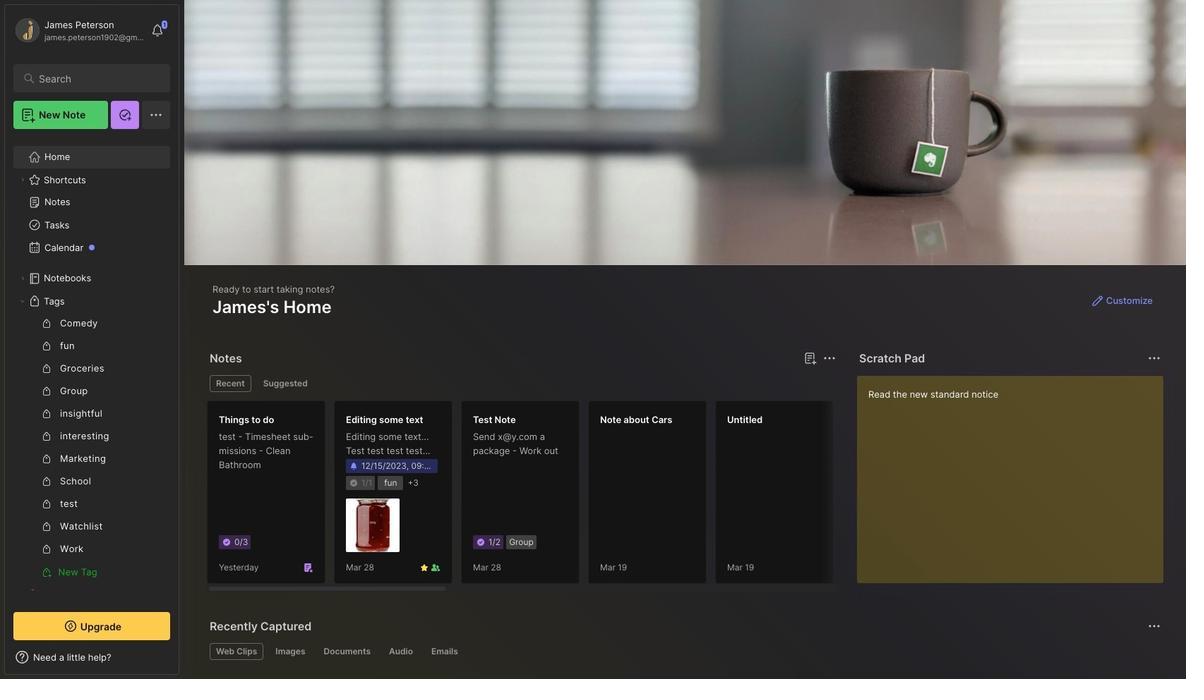 Task type: vqa. For each thing, say whether or not it's contained in the screenshot.
2nd NOV 14 from the bottom of the page
no



Task type: locate. For each thing, give the bounding box(es) containing it.
thumbnail image
[[346, 499, 400, 553]]

0 vertical spatial more actions image
[[1146, 350, 1163, 367]]

tab
[[210, 376, 251, 393], [257, 376, 314, 393], [210, 644, 264, 661], [269, 644, 312, 661], [317, 644, 377, 661], [383, 644, 419, 661], [425, 644, 464, 661]]

tree
[[5, 138, 179, 638]]

more actions image
[[821, 350, 838, 367]]

1 vertical spatial more actions image
[[1146, 619, 1163, 635]]

row group
[[207, 401, 1186, 593]]

None search field
[[39, 70, 157, 87]]

tab list
[[210, 376, 834, 393], [210, 644, 1159, 661]]

main element
[[0, 0, 184, 680]]

expand tags image
[[18, 297, 27, 306]]

tree inside the main element
[[5, 138, 179, 638]]

2 tab list from the top
[[210, 644, 1159, 661]]

0 vertical spatial tab list
[[210, 376, 834, 393]]

1 vertical spatial tab list
[[210, 644, 1159, 661]]

More actions field
[[820, 349, 840, 369], [1145, 349, 1164, 369], [1145, 617, 1164, 637]]

group
[[13, 313, 162, 584]]

more actions image
[[1146, 350, 1163, 367], [1146, 619, 1163, 635]]



Task type: describe. For each thing, give the bounding box(es) containing it.
WHAT'S NEW field
[[5, 647, 179, 669]]

1 more actions image from the top
[[1146, 350, 1163, 367]]

1 tab list from the top
[[210, 376, 834, 393]]

group inside tree
[[13, 313, 162, 584]]

none search field inside the main element
[[39, 70, 157, 87]]

2 more actions image from the top
[[1146, 619, 1163, 635]]

expand notebooks image
[[18, 275, 27, 283]]

click to collapse image
[[178, 654, 189, 671]]

Start writing… text field
[[869, 376, 1163, 573]]

Account field
[[13, 16, 144, 44]]

Search text field
[[39, 72, 157, 85]]



